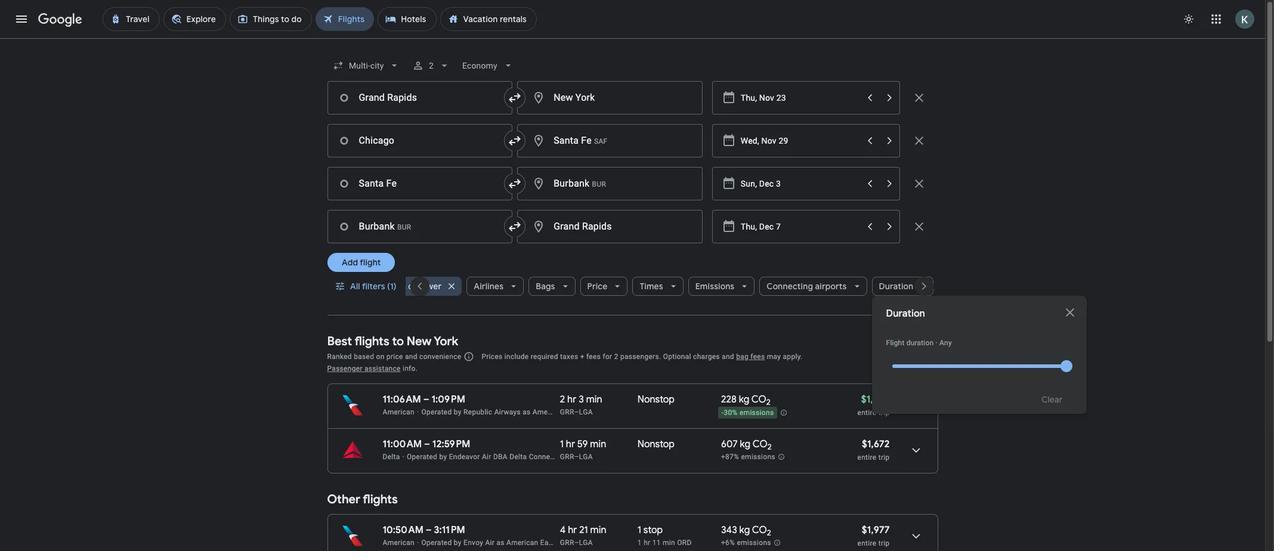 Task type: locate. For each thing, give the bounding box(es) containing it.
0 horizontal spatial and
[[405, 353, 418, 361]]

emissions down 343 kg co 2
[[737, 539, 772, 547]]

Departure time: 10:50 AM. text field
[[383, 525, 424, 537]]

1 hr 59 min grr – lga
[[560, 439, 607, 461]]

0 vertical spatial kg
[[739, 394, 750, 406]]

convenience
[[420, 353, 462, 361]]

operated for 1:09 pm
[[422, 408, 452, 417]]

1 vertical spatial entire
[[858, 454, 877, 462]]

– down 59
[[575, 453, 579, 461]]

eagle for 2
[[567, 408, 585, 417]]

lga down 21
[[579, 539, 593, 547]]

eagle for 4
[[541, 539, 559, 547]]

·
[[936, 339, 938, 347]]

apply.
[[783, 353, 803, 361]]

1 vertical spatial lga
[[579, 453, 593, 461]]

min right 3
[[586, 394, 603, 406]]

1 horizontal spatial and
[[722, 353, 735, 361]]

$1,492 entire trip
[[858, 394, 890, 417]]

1 vertical spatial nonstop
[[638, 439, 675, 451]]

lga for 3
[[579, 408, 593, 417]]

nonstop for 1 hr 59 min
[[638, 439, 675, 451]]

– left arrival time: 1:09 pm. text box
[[424, 394, 429, 406]]

grr
[[560, 408, 575, 417], [560, 453, 575, 461], [560, 539, 575, 547]]

2 vertical spatial grr
[[560, 539, 575, 547]]

kg
[[739, 394, 750, 406], [740, 439, 751, 451], [740, 525, 750, 537]]

main content
[[327, 325, 939, 552]]

grr down total duration 1 hr 59 min. element
[[560, 453, 575, 461]]

co for 228
[[752, 394, 767, 406]]

2 vertical spatial co
[[753, 525, 767, 537]]

– down total duration 4 hr 21 min. element
[[575, 539, 579, 547]]

2 delta from the left
[[510, 453, 527, 461]]

0 vertical spatial air
[[482, 453, 492, 461]]

trip down $1,672
[[879, 454, 890, 462]]

best flights to new york
[[327, 334, 459, 349]]

co inside 228 kg co 2
[[752, 394, 767, 406]]

stops
[[385, 281, 406, 292]]

11:00 am
[[383, 439, 422, 451]]

0 vertical spatial operated
[[422, 408, 452, 417]]

and
[[405, 353, 418, 361], [722, 353, 735, 361]]

entire inside $1,977 entire trip
[[858, 540, 877, 548]]

fees right the +
[[587, 353, 601, 361]]

entire for $1,492
[[858, 409, 877, 417]]

trip for $1,977
[[879, 540, 890, 548]]

+87%
[[722, 453, 740, 461]]

– inside 1 hr 59 min grr – lga
[[575, 453, 579, 461]]

1
[[560, 439, 564, 451], [638, 525, 642, 537], [638, 539, 642, 547]]

0 vertical spatial swap origin and destination. image
[[508, 91, 522, 105]]

main content containing best flights to new york
[[327, 325, 939, 552]]

1 and from the left
[[405, 353, 418, 361]]

343
[[722, 525, 738, 537]]

min inside 4 hr 21 min grr – lga
[[591, 525, 607, 537]]

0 vertical spatial duration
[[880, 281, 914, 292]]

1 vertical spatial operated
[[407, 453, 438, 461]]

any
[[940, 339, 953, 347]]

min right 21
[[591, 525, 607, 537]]

assistance
[[365, 365, 401, 373]]

and right price
[[405, 353, 418, 361]]

0 horizontal spatial as
[[497, 539, 505, 547]]

kg for 607
[[740, 439, 751, 451]]

entire inside $1,492 entire trip
[[858, 409, 877, 417]]

lga inside 1 hr 59 min grr – lga
[[579, 453, 593, 461]]

co up +6% emissions
[[753, 525, 767, 537]]

Departure time: 11:06 AM. text field
[[383, 394, 421, 406]]

1 vertical spatial 1
[[638, 525, 642, 537]]

grr inside 4 hr 21 min grr – lga
[[560, 539, 575, 547]]

607 kg co 2
[[722, 439, 772, 453]]

trip inside $1,977 entire trip
[[879, 540, 890, 548]]

trip inside $1,672 entire trip
[[879, 454, 890, 462]]

charges
[[694, 353, 720, 361]]

None field
[[327, 55, 405, 76], [458, 55, 519, 76], [327, 55, 405, 76], [458, 55, 519, 76]]

1 vertical spatial grr
[[560, 453, 575, 461]]

ord
[[678, 539, 692, 547]]

co up +87% emissions
[[753, 439, 768, 451]]

kg up +87% emissions
[[740, 439, 751, 451]]

co inside 343 kg co 2
[[753, 525, 767, 537]]

learn more about ranking image
[[464, 352, 475, 362]]

operated
[[422, 408, 452, 417], [407, 453, 438, 461], [422, 539, 452, 547]]

1 horizontal spatial fees
[[751, 353, 765, 361]]

flight details. leaves gerald r. ford international airport at 10:50 am on thursday, november 23 and arrives at laguardia airport at 3:11 pm on thursday, november 23. image
[[902, 522, 931, 551]]

0 vertical spatial trip
[[879, 409, 890, 417]]

airlines
[[474, 281, 504, 292]]

1 vertical spatial air
[[486, 539, 495, 547]]

–
[[424, 394, 429, 406], [575, 408, 579, 417], [424, 439, 430, 451], [575, 453, 579, 461], [426, 525, 432, 537], [575, 539, 579, 547]]

0 vertical spatial 1
[[560, 439, 564, 451]]

– down 3
[[575, 408, 579, 417]]

swap origin and destination. image
[[508, 134, 522, 148], [508, 220, 522, 234]]

american down 11:06 am
[[383, 408, 415, 417]]

1 vertical spatial trip
[[879, 454, 890, 462]]

1 vertical spatial co
[[753, 439, 768, 451]]

hr inside 1 hr 59 min grr – lga
[[566, 439, 575, 451]]

1 swap origin and destination. image from the top
[[508, 134, 522, 148]]

based
[[354, 353, 374, 361]]

None text field
[[327, 124, 513, 158], [518, 167, 703, 201], [327, 124, 513, 158], [518, 167, 703, 201]]

4
[[560, 525, 566, 537]]

2 vertical spatial by
[[454, 539, 462, 547]]

None search field
[[327, 51, 1087, 414]]

entire down '$1,492'
[[858, 409, 877, 417]]

optional
[[664, 353, 692, 361]]

flights
[[355, 334, 390, 349], [363, 492, 398, 507]]

2 swap origin and destination. image from the top
[[508, 220, 522, 234]]

by down 1:09 pm
[[454, 408, 462, 417]]

taxes
[[560, 353, 579, 361]]

duration up "flight" in the bottom of the page
[[880, 281, 914, 292]]

0 vertical spatial departure text field
[[741, 82, 860, 114]]

1 up connection
[[560, 439, 564, 451]]

fees right bag
[[751, 353, 765, 361]]

trip for $1,672
[[879, 454, 890, 462]]

air left dba
[[482, 453, 492, 461]]

airports
[[816, 281, 847, 292]]

+6% emissions
[[722, 539, 772, 547]]

connection
[[529, 453, 567, 461]]

leaves gerald r. ford international airport at 11:00 am on thursday, november 23 and arrives at laguardia airport at 12:59 pm on thursday, november 23. element
[[383, 439, 471, 451]]

343 kg co 2
[[722, 525, 772, 538]]

0 horizontal spatial delta
[[383, 453, 400, 461]]

min inside 1 hr 59 min grr – lga
[[590, 439, 607, 451]]

2 departure text field from the top
[[741, 125, 860, 157]]

1 vertical spatial as
[[497, 539, 505, 547]]

as right airways
[[523, 408, 531, 417]]

kg inside 343 kg co 2
[[740, 525, 750, 537]]

swap origin and destination. image
[[508, 91, 522, 105], [508, 177, 522, 191]]

0 vertical spatial flights
[[355, 334, 390, 349]]

flights right other
[[363, 492, 398, 507]]

lga inside 4 hr 21 min grr – lga
[[579, 539, 593, 547]]

3 grr from the top
[[560, 539, 575, 547]]

2 vertical spatial lga
[[579, 539, 593, 547]]

grr down total duration 2 hr 3 min. element on the bottom of page
[[560, 408, 575, 417]]

leaves gerald r. ford international airport at 11:06 am on thursday, november 23 and arrives at laguardia airport at 1:09 pm on thursday, november 23. element
[[383, 394, 466, 406]]

min inside 2 hr 3 min grr – lga
[[586, 394, 603, 406]]

2 inside 228 kg co 2
[[767, 398, 771, 408]]

entire for $1,977
[[858, 540, 877, 548]]

duration down duration popup button at the right of page
[[887, 308, 926, 320]]

2
[[429, 61, 434, 70], [378, 281, 383, 292], [615, 353, 619, 361], [560, 394, 565, 406], [767, 398, 771, 408], [768, 442, 772, 453], [767, 528, 772, 538]]

1 nonstop from the top
[[638, 394, 675, 406]]

other
[[327, 492, 361, 507]]

required
[[531, 353, 559, 361]]

york
[[434, 334, 459, 349]]

delta
[[383, 453, 400, 461], [510, 453, 527, 461]]

1 vertical spatial swap origin and destination. image
[[508, 220, 522, 234]]

swap origin and destination. image for remove flight from chicago to santa fe on wed, nov 29 image on the top of page's departure text box
[[508, 134, 522, 148]]

remove flight from santa fe to burbank on sun, dec 3 image
[[912, 177, 927, 191]]

co for 607
[[753, 439, 768, 451]]

– inside 4 hr 21 min grr – lga
[[575, 539, 579, 547]]

$1,672
[[862, 439, 890, 451]]

min right 11
[[663, 539, 676, 547]]

delta right dba
[[510, 453, 527, 461]]

0 horizontal spatial fees
[[587, 353, 601, 361]]

best
[[327, 334, 352, 349]]

trip down $1,977 text box
[[879, 540, 890, 548]]

flights up 'based'
[[355, 334, 390, 349]]

Departure text field
[[741, 82, 860, 114], [741, 125, 860, 157], [741, 168, 860, 200]]

1 delta from the left
[[383, 453, 400, 461]]

1 horizontal spatial as
[[523, 408, 531, 417]]

– inside 2 hr 3 min grr – lga
[[575, 408, 579, 417]]

-
[[722, 409, 724, 417]]

1 inside 1 hr 59 min grr – lga
[[560, 439, 564, 451]]

prices include required taxes + fees for 2 passengers. optional charges and bag fees may apply. passenger assistance
[[327, 353, 803, 373]]

1672 US dollars text field
[[862, 439, 890, 451]]

1 vertical spatial kg
[[740, 439, 751, 451]]

2 grr from the top
[[560, 453, 575, 461]]

3
[[579, 394, 584, 406]]

operated down 10:50 am – 3:11 pm
[[422, 539, 452, 547]]

kg up +6% emissions
[[740, 525, 750, 537]]

228
[[722, 394, 737, 406]]

2 swap origin and destination. image from the top
[[508, 177, 522, 191]]

min for 1 hr 59 min
[[590, 439, 607, 451]]

trip inside $1,492 entire trip
[[879, 409, 890, 417]]

0 vertical spatial grr
[[560, 408, 575, 417]]

grr down 4
[[560, 539, 575, 547]]

1 horizontal spatial delta
[[510, 453, 527, 461]]

to
[[392, 334, 404, 349]]

operated by endeavor air dba delta connection
[[407, 453, 567, 461]]

 image
[[403, 453, 405, 461]]

1 vertical spatial by
[[440, 453, 447, 461]]

2 and from the left
[[722, 353, 735, 361]]

operated down leaves gerald r. ford international airport at 11:00 am on thursday, november 23 and arrives at laguardia airport at 12:59 pm on thursday, november 23. element
[[407, 453, 438, 461]]

0 vertical spatial eagle
[[567, 408, 585, 417]]

price
[[387, 353, 403, 361]]

2 entire from the top
[[858, 454, 877, 462]]

operated by envoy air as american eagle
[[422, 539, 559, 547]]

1 stop flight. element
[[638, 525, 663, 538]]

republic
[[464, 408, 493, 417]]

air for as
[[486, 539, 495, 547]]

air
[[482, 453, 492, 461], [486, 539, 495, 547]]

layover (1 of 1) is a 1 hr 11 min layover at o'hare international airport in chicago. element
[[638, 538, 716, 548]]

delta down departure time: 11:00 am. text field
[[383, 453, 400, 461]]

lga down 3
[[579, 408, 593, 417]]

and inside prices include required taxes + fees for 2 passengers. optional charges and bag fees may apply. passenger assistance
[[722, 353, 735, 361]]

1 stop 1 hr 11 min ord
[[638, 525, 692, 547]]

1 swap origin and destination. image from the top
[[508, 91, 522, 105]]

kg inside 607 kg co 2
[[740, 439, 751, 451]]

2 vertical spatial trip
[[879, 540, 890, 548]]

other flights
[[327, 492, 398, 507]]

3 lga from the top
[[579, 539, 593, 547]]

1:09 pm
[[432, 394, 466, 406]]

envoy
[[464, 539, 484, 547]]

emissions down 228 kg co 2
[[740, 409, 774, 417]]

1 vertical spatial swap origin and destination. image
[[508, 177, 522, 191]]

departure text field for remove flight from grand rapids to new york on thu, nov 23 image
[[741, 82, 860, 114]]

1 lga from the top
[[579, 408, 593, 417]]

co up -30% emissions
[[752, 394, 767, 406]]

eagle left 4 hr 21 min grr – lga in the bottom of the page
[[541, 539, 559, 547]]

0 vertical spatial swap origin and destination. image
[[508, 134, 522, 148]]

hr left 59
[[566, 439, 575, 451]]

by down 3:11 pm text field
[[454, 539, 462, 547]]

price
[[588, 281, 608, 292]]

by down 12:59 pm
[[440, 453, 447, 461]]

sort by: button
[[884, 346, 939, 367]]

1 departure text field from the top
[[741, 82, 860, 114]]

0 vertical spatial co
[[752, 394, 767, 406]]

lga inside 2 hr 3 min grr – lga
[[579, 408, 593, 417]]

emissions down 607 kg co 2 in the right of the page
[[742, 453, 776, 461]]

trip down '$1,492'
[[879, 409, 890, 417]]

1 entire from the top
[[858, 409, 877, 417]]

0 vertical spatial lga
[[579, 408, 593, 417]]

2 stops or fewer
[[378, 281, 442, 292]]

2 vertical spatial operated
[[422, 539, 452, 547]]

bags button
[[529, 272, 576, 301]]

bag fees button
[[737, 353, 765, 361]]

swap origin and destination. image for departure text box corresponding to remove flight from santa fe to burbank on sun, dec 3 icon
[[508, 177, 522, 191]]

2 nonstop from the top
[[638, 439, 675, 451]]

kg up -30% emissions
[[739, 394, 750, 406]]

2 vertical spatial departure text field
[[741, 168, 860, 200]]

3 departure text field from the top
[[741, 168, 860, 200]]

1 vertical spatial nonstop flight. element
[[638, 439, 675, 452]]

1 vertical spatial eagle
[[541, 539, 559, 547]]

2 trip from the top
[[879, 454, 890, 462]]

hr inside '1 stop 1 hr 11 min ord'
[[644, 539, 651, 547]]

passenger assistance button
[[327, 365, 401, 373]]

grr inside 1 hr 59 min grr – lga
[[560, 453, 575, 461]]

2 vertical spatial emissions
[[737, 539, 772, 547]]

11:06 am – 1:09 pm
[[383, 394, 466, 406]]

0 vertical spatial as
[[523, 408, 531, 417]]

0 vertical spatial by
[[454, 408, 462, 417]]

min inside '1 stop 1 hr 11 min ord'
[[663, 539, 676, 547]]

1 vertical spatial emissions
[[742, 453, 776, 461]]

11
[[653, 539, 661, 547]]

hr for 4
[[568, 525, 577, 537]]

entire
[[858, 409, 877, 417], [858, 454, 877, 462], [858, 540, 877, 548]]

operated by republic airways as american eagle
[[422, 408, 585, 417]]

3 trip from the top
[[879, 540, 890, 548]]

1492 US dollars text field
[[862, 394, 890, 406]]

2 nonstop flight. element from the top
[[638, 439, 675, 452]]

next image
[[910, 272, 939, 301]]

flights for best
[[355, 334, 390, 349]]

2 vertical spatial entire
[[858, 540, 877, 548]]

lga down 59
[[579, 453, 593, 461]]

12:59 pm
[[433, 439, 471, 451]]

grr for 1
[[560, 453, 575, 461]]

2 fees from the left
[[751, 353, 765, 361]]

hr left 11
[[644, 539, 651, 547]]

hr inside 2 hr 3 min grr – lga
[[568, 394, 577, 406]]

airlines button
[[467, 272, 524, 301]]

for
[[603, 353, 613, 361]]

hr inside 4 hr 21 min grr – lga
[[568, 525, 577, 537]]

add
[[342, 257, 358, 268]]

hr
[[568, 394, 577, 406], [566, 439, 575, 451], [568, 525, 577, 537], [644, 539, 651, 547]]

and left bag
[[722, 353, 735, 361]]

1 trip from the top
[[879, 409, 890, 417]]

None text field
[[327, 81, 513, 115], [518, 81, 703, 115], [518, 124, 703, 158], [327, 167, 513, 201], [327, 210, 513, 244], [518, 210, 703, 244], [327, 81, 513, 115], [518, 81, 703, 115], [518, 124, 703, 158], [327, 167, 513, 201], [327, 210, 513, 244], [518, 210, 703, 244]]

hr left 3
[[568, 394, 577, 406]]

0 vertical spatial entire
[[858, 409, 877, 417]]

hr right 4
[[568, 525, 577, 537]]

main menu image
[[14, 12, 29, 26]]

sort
[[889, 351, 905, 362]]

remove flight from burbank to grand rapids on thu, dec 7 image
[[912, 220, 927, 234]]

co for 343
[[753, 525, 767, 537]]

entire inside $1,672 entire trip
[[858, 454, 877, 462]]

0 horizontal spatial eagle
[[541, 539, 559, 547]]

lga
[[579, 408, 593, 417], [579, 453, 593, 461], [579, 539, 593, 547]]

1 nonstop flight. element from the top
[[638, 394, 675, 408]]

1 down 1 stop flight. element
[[638, 539, 642, 547]]

+87% emissions
[[722, 453, 776, 461]]

Departure text field
[[741, 211, 860, 243]]

endeavor
[[449, 453, 480, 461]]

duration button
[[872, 272, 934, 301]]

bags
[[536, 281, 555, 292]]

hr for 2
[[568, 394, 577, 406]]

1 left the stop
[[638, 525, 642, 537]]

as right envoy
[[497, 539, 505, 547]]

none search field containing duration
[[327, 51, 1087, 414]]

0 vertical spatial nonstop
[[638, 394, 675, 406]]

grr inside 2 hr 3 min grr – lga
[[560, 408, 575, 417]]

2 vertical spatial kg
[[740, 525, 750, 537]]

0 vertical spatial nonstop flight. element
[[638, 394, 675, 408]]

emissions
[[740, 409, 774, 417], [742, 453, 776, 461], [737, 539, 772, 547]]

as for 2 hr 3 min
[[523, 408, 531, 417]]

entire down $1,672
[[858, 454, 877, 462]]

3 entire from the top
[[858, 540, 877, 548]]

2 lga from the top
[[579, 453, 593, 461]]

1 vertical spatial flights
[[363, 492, 398, 507]]

1 horizontal spatial eagle
[[567, 408, 585, 417]]

co inside 607 kg co 2
[[753, 439, 768, 451]]

2 inside 2 hr 3 min grr – lga
[[560, 394, 565, 406]]

air for dba
[[482, 453, 492, 461]]

air right envoy
[[486, 539, 495, 547]]

entire down $1,977 text box
[[858, 540, 877, 548]]

nonstop flight. element
[[638, 394, 675, 408], [638, 439, 675, 452]]

1 grr from the top
[[560, 408, 575, 417]]

operated down 1:09 pm
[[422, 408, 452, 417]]

min right 59
[[590, 439, 607, 451]]

lga for 59
[[579, 453, 593, 461]]

1 vertical spatial departure text field
[[741, 125, 860, 157]]

$1,977 entire trip
[[858, 525, 890, 548]]

$1,672 entire trip
[[858, 439, 890, 462]]

kg inside 228 kg co 2
[[739, 394, 750, 406]]

eagle down 3
[[567, 408, 585, 417]]



Task type: vqa. For each thing, say whether or not it's contained in the screenshot.
the middle Grr
yes



Task type: describe. For each thing, give the bounding box(es) containing it.
add flight
[[342, 257, 381, 268]]

may
[[767, 353, 781, 361]]

grr for 2
[[560, 408, 575, 417]]

min for 4 hr 21 min
[[591, 525, 607, 537]]

flight
[[887, 339, 905, 347]]

fewer
[[419, 281, 442, 292]]

include
[[505, 353, 529, 361]]

emissions for 607
[[742, 453, 776, 461]]

american right envoy
[[507, 539, 539, 547]]

operated for 3:11 pm
[[422, 539, 452, 547]]

on
[[376, 353, 385, 361]]

4 hr 21 min grr – lga
[[560, 525, 607, 547]]

connecting airports button
[[760, 272, 868, 301]]

by for 1:09 pm
[[454, 408, 462, 417]]

loading results progress bar
[[0, 38, 1266, 41]]

total duration 1 hr 59 min. element
[[560, 439, 638, 452]]

total duration 4 hr 21 min. element
[[560, 525, 638, 538]]

2 inside 607 kg co 2
[[768, 442, 772, 453]]

close dialog image
[[1063, 306, 1078, 320]]

11:06 am
[[383, 394, 421, 406]]

trip for $1,492
[[879, 409, 890, 417]]

lga for 21
[[579, 539, 593, 547]]

american right airways
[[533, 408, 565, 417]]

entire for $1,672
[[858, 454, 877, 462]]

ranked based on price and convenience
[[327, 353, 462, 361]]

change appearance image
[[1175, 5, 1204, 33]]

2 hr 3 min grr – lga
[[560, 394, 603, 417]]

swap origin and destination. image for departure text field
[[508, 220, 522, 234]]

bag
[[737, 353, 749, 361]]

passenger
[[327, 365, 363, 373]]

kg for 228
[[739, 394, 750, 406]]

all filters (1)
[[350, 281, 396, 292]]

swap origin and destination. image for departure text box for remove flight from grand rapids to new york on thu, nov 23 image
[[508, 91, 522, 105]]

2 button
[[408, 51, 455, 80]]

2 inside prices include required taxes + fees for 2 passengers. optional charges and bag fees may apply. passenger assistance
[[615, 353, 619, 361]]

flights for other
[[363, 492, 398, 507]]

(1)
[[387, 281, 396, 292]]

american down 10:50 am
[[383, 539, 415, 547]]

Arrival time: 1:09 PM. text field
[[432, 394, 466, 406]]

passengers.
[[621, 353, 662, 361]]

filters
[[362, 281, 385, 292]]

by for 3:11 pm
[[454, 539, 462, 547]]

1 vertical spatial duration
[[887, 308, 926, 320]]

3:11 pm
[[434, 525, 465, 537]]

228 kg co 2
[[722, 394, 771, 408]]

remove flight from grand rapids to new york on thu, nov 23 image
[[912, 91, 927, 105]]

all
[[350, 281, 360, 292]]

30%
[[724, 409, 738, 417]]

1 fees from the left
[[587, 353, 601, 361]]

$1,977
[[862, 525, 890, 537]]

Arrival time: 12:59 PM. text field
[[433, 439, 471, 451]]

remove flight from chicago to santa fe on wed, nov 29 image
[[912, 134, 927, 148]]

2 inside 343 kg co 2
[[767, 528, 772, 538]]

2 stops or fewer button
[[371, 272, 462, 301]]

connecting airports
[[767, 281, 847, 292]]

21
[[580, 525, 588, 537]]

flight
[[360, 257, 381, 268]]

– left 3:11 pm
[[426, 525, 432, 537]]

flight details. leaves gerald r. ford international airport at 11:06 am on thursday, november 23 and arrives at laguardia airport at 1:09 pm on thursday, november 23. image
[[902, 392, 931, 420]]

total duration 2 hr 3 min. element
[[560, 394, 638, 408]]

leaves gerald r. ford international airport at 10:50 am on thursday, november 23 and arrives at laguardia airport at 3:11 pm on thursday, november 23. element
[[383, 525, 465, 537]]

nonstop flight. element for 2 hr 3 min
[[638, 394, 675, 408]]

previous image
[[406, 272, 435, 301]]

prices
[[482, 353, 503, 361]]

nonstop flight. element for 1 hr 59 min
[[638, 439, 675, 452]]

emissions for 343
[[737, 539, 772, 547]]

flight details. leaves gerald r. ford international airport at 11:00 am on thursday, november 23 and arrives at laguardia airport at 12:59 pm on thursday, november 23. image
[[902, 436, 931, 465]]

stop
[[644, 525, 663, 537]]

departure text field for remove flight from chicago to santa fe on wed, nov 29 image on the top of page
[[741, 125, 860, 157]]

+6%
[[722, 539, 735, 547]]

1 for 1 stop
[[638, 525, 642, 537]]

min for 2 hr 3 min
[[586, 394, 603, 406]]

$1,492
[[862, 394, 890, 406]]

or
[[408, 281, 417, 292]]

nonstop for 2 hr 3 min
[[638, 394, 675, 406]]

Arrival time: 3:11 PM. text field
[[434, 525, 465, 537]]

Departure time: 11:00 AM. text field
[[383, 439, 422, 451]]

emissions button
[[689, 272, 755, 301]]

add flight button
[[327, 253, 395, 272]]

departure text field for remove flight from santa fe to burbank on sun, dec 3 icon
[[741, 168, 860, 200]]

emissions
[[696, 281, 735, 292]]

0 vertical spatial emissions
[[740, 409, 774, 417]]

price button
[[580, 272, 628, 301]]

grr for 4
[[560, 539, 575, 547]]

59
[[578, 439, 588, 451]]

11:00 am – 12:59 pm
[[383, 439, 471, 451]]

duration inside popup button
[[880, 281, 914, 292]]

new
[[407, 334, 432, 349]]

dba
[[494, 453, 508, 461]]

connecting
[[767, 281, 814, 292]]

607
[[722, 439, 738, 451]]

hr for 1
[[566, 439, 575, 451]]

ranked
[[327, 353, 352, 361]]

2 vertical spatial 1
[[638, 539, 642, 547]]

kg for 343
[[740, 525, 750, 537]]

+
[[581, 353, 585, 361]]

duration
[[907, 339, 934, 347]]

all filters (1) button
[[327, 272, 406, 301]]

times
[[640, 281, 664, 292]]

times button
[[633, 272, 684, 301]]

as for 4 hr 21 min
[[497, 539, 505, 547]]

1977 US dollars text field
[[862, 525, 890, 537]]

10:50 am
[[383, 525, 424, 537]]

1 for 1 hr 59 min
[[560, 439, 564, 451]]

-30% emissions
[[722, 409, 774, 417]]

– left 12:59 pm "text field"
[[424, 439, 430, 451]]

airways
[[495, 408, 521, 417]]



